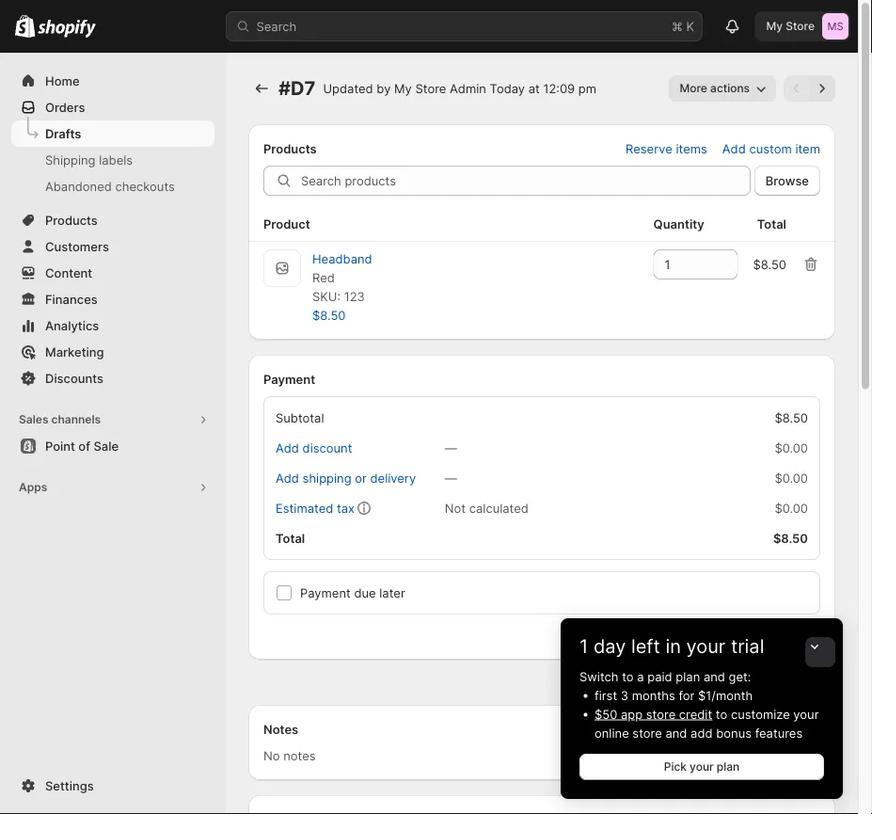 Task type: vqa. For each thing, say whether or not it's contained in the screenshot.
shipping labels
yes



Task type: describe. For each thing, give the bounding box(es) containing it.
more actions
[[680, 81, 751, 95]]

of
[[78, 439, 90, 453]]

more actions button
[[669, 75, 777, 102]]

product
[[264, 217, 310, 231]]

send invoice button
[[593, 622, 684, 649]]

content link
[[11, 260, 215, 286]]

actions
[[711, 81, 751, 95]]

due
[[354, 586, 376, 600]]

invoice
[[635, 629, 673, 642]]

delivery
[[371, 471, 416, 485]]

0 vertical spatial store
[[647, 707, 676, 722]]

first
[[595, 688, 618, 703]]

1 horizontal spatial store
[[787, 19, 816, 33]]

add
[[691, 726, 713, 741]]

no notes
[[264, 749, 316, 763]]

calculated
[[470, 501, 529, 516]]

admin
[[450, 81, 487, 96]]

$1/month
[[699, 688, 754, 703]]

to inside "to customize your online store and add bonus features"
[[716, 707, 728, 722]]

shopify image
[[38, 19, 96, 38]]

credit
[[680, 707, 713, 722]]

trial
[[732, 635, 765, 658]]

$8.50 inside headband red sku: 123 $8.50
[[313, 308, 346, 323]]

shipping
[[45, 153, 96, 167]]

finances link
[[11, 286, 215, 313]]

1 horizontal spatial products
[[264, 141, 317, 156]]

your inside "to customize your online store and add bonus features"
[[794, 707, 820, 722]]

paid
[[648, 670, 673, 684]]

⌘ k
[[672, 19, 695, 33]]

1 day left in your trial button
[[561, 619, 844, 658]]

add for add custom item
[[723, 141, 747, 156]]

discount
[[303, 441, 353, 455]]

not calculated
[[445, 501, 529, 516]]

home link
[[11, 68, 215, 94]]

search
[[257, 19, 297, 33]]

items
[[677, 141, 708, 156]]

estimated tax
[[276, 501, 355, 516]]

switch to a paid plan and get:
[[580, 670, 752, 684]]

1
[[580, 635, 589, 658]]

0 vertical spatial total
[[758, 217, 787, 231]]

send
[[604, 629, 632, 642]]

123
[[344, 289, 365, 304]]

pm
[[579, 81, 597, 96]]

no
[[264, 749, 280, 763]]

shipping
[[303, 471, 352, 485]]

1 horizontal spatial my
[[767, 19, 784, 33]]

add shipping or delivery button
[[265, 465, 428, 492]]

estimated
[[276, 501, 334, 516]]

customize
[[732, 707, 791, 722]]

pick your plan link
[[580, 754, 825, 781]]

subtotal
[[276, 411, 324, 425]]

previous image
[[788, 79, 807, 98]]

pick your plan
[[665, 760, 740, 774]]

my inside #d7 updated by my store admin today at 12:09 pm
[[395, 81, 412, 96]]

content
[[45, 266, 92, 280]]

$0.00 for add discount
[[775, 441, 809, 455]]

— for add shipping or delivery
[[445, 471, 457, 485]]

discounts link
[[11, 365, 215, 392]]

and for plan
[[704, 670, 726, 684]]

$50 app store credit
[[595, 707, 713, 722]]

headband link
[[313, 251, 373, 266]]

plan inside "link"
[[717, 760, 740, 774]]

months
[[633, 688, 676, 703]]

by
[[377, 81, 391, 96]]

⌘
[[672, 19, 684, 33]]

add custom item
[[723, 141, 821, 156]]

discounts
[[45, 371, 104, 386]]

browse button
[[755, 166, 821, 196]]

estimated tax button
[[265, 495, 366, 522]]

0 horizontal spatial plan
[[676, 670, 701, 684]]

day
[[594, 635, 627, 658]]

$0.00 for add shipping or delivery
[[775, 471, 809, 485]]

add custom item button
[[712, 136, 832, 162]]

apps button
[[11, 475, 215, 501]]

abandoned checkouts
[[45, 179, 175, 194]]

$50 app store credit link
[[595, 707, 713, 722]]

add discount button
[[265, 435, 364, 461]]

send invoice
[[604, 629, 673, 642]]

updated
[[323, 81, 374, 96]]

sales
[[19, 413, 49, 427]]



Task type: locate. For each thing, give the bounding box(es) containing it.
#d7
[[279, 77, 316, 100]]

1 vertical spatial store
[[416, 81, 447, 96]]

payment
[[264, 372, 316, 387], [300, 586, 351, 600]]

my store image
[[823, 13, 849, 40]]

and up "$1/month"
[[704, 670, 726, 684]]

12:09
[[544, 81, 575, 96]]

1 horizontal spatial and
[[704, 670, 726, 684]]

notes
[[264, 722, 299, 737]]

sales channels
[[19, 413, 101, 427]]

to down "$1/month"
[[716, 707, 728, 722]]

0 vertical spatial plan
[[676, 670, 701, 684]]

1 vertical spatial store
[[633, 726, 663, 741]]

0 vertical spatial payment
[[264, 372, 316, 387]]

sales channels button
[[11, 407, 215, 433]]

payment up subtotal on the left of page
[[264, 372, 316, 387]]

your up the features
[[794, 707, 820, 722]]

store left admin
[[416, 81, 447, 96]]

2 $0.00 from the top
[[775, 471, 809, 485]]

labels
[[99, 153, 133, 167]]

or
[[355, 471, 367, 485]]

in
[[666, 635, 682, 658]]

1 vertical spatial add
[[276, 441, 299, 455]]

products down #d7
[[264, 141, 317, 156]]

$8.50
[[754, 257, 787, 272], [313, 308, 346, 323], [776, 411, 809, 425], [774, 531, 809, 546]]

tax
[[337, 501, 355, 516]]

quantity
[[654, 217, 705, 231]]

1 vertical spatial $0.00
[[775, 471, 809, 485]]

shopify image
[[15, 15, 35, 37]]

point of sale
[[45, 439, 119, 453]]

2 vertical spatial your
[[690, 760, 714, 774]]

pick
[[665, 760, 687, 774]]

plan up for
[[676, 670, 701, 684]]

0 horizontal spatial total
[[276, 531, 305, 546]]

today
[[490, 81, 525, 96]]

payment for payment due later
[[300, 586, 351, 600]]

bonus
[[717, 726, 752, 741]]

2 — from the top
[[445, 471, 457, 485]]

abandoned checkouts link
[[11, 173, 215, 200]]

drafts
[[45, 126, 81, 141]]

my left my store image
[[767, 19, 784, 33]]

customers
[[45, 239, 109, 254]]

orders
[[45, 100, 85, 114]]

None number field
[[654, 250, 711, 280]]

add inside add discount button
[[276, 441, 299, 455]]

0 horizontal spatial store
[[416, 81, 447, 96]]

0 horizontal spatial and
[[666, 726, 688, 741]]

payment due later
[[300, 586, 406, 600]]

1 — from the top
[[445, 441, 457, 455]]

abandoned
[[45, 179, 112, 194]]

marketing link
[[11, 339, 215, 365]]

1 vertical spatial your
[[794, 707, 820, 722]]

to left a
[[623, 670, 634, 684]]

store inside #d7 updated by my store admin today at 12:09 pm
[[416, 81, 447, 96]]

add up the estimated
[[276, 471, 299, 485]]

add down subtotal on the left of page
[[276, 441, 299, 455]]

0 vertical spatial store
[[787, 19, 816, 33]]

store
[[647, 707, 676, 722], [633, 726, 663, 741]]

total down the estimated
[[276, 531, 305, 546]]

browse
[[766, 173, 810, 188]]

1 vertical spatial products
[[45, 213, 98, 227]]

$8.50 button
[[301, 302, 357, 329]]

— for add discount
[[445, 441, 457, 455]]

your inside dropdown button
[[687, 635, 726, 658]]

add inside add custom item button
[[723, 141, 747, 156]]

total
[[758, 217, 787, 231], [276, 531, 305, 546]]

1 vertical spatial my
[[395, 81, 412, 96]]

store left my store image
[[787, 19, 816, 33]]

1 horizontal spatial plan
[[717, 760, 740, 774]]

custom
[[750, 141, 793, 156]]

0 horizontal spatial my
[[395, 81, 412, 96]]

1 day left in your trial
[[580, 635, 765, 658]]

point of sale button
[[0, 433, 226, 460]]

1 vertical spatial to
[[716, 707, 728, 722]]

1 vertical spatial payment
[[300, 586, 351, 600]]

products
[[264, 141, 317, 156], [45, 213, 98, 227]]

and left add in the bottom right of the page
[[666, 726, 688, 741]]

0 vertical spatial and
[[704, 670, 726, 684]]

your inside "link"
[[690, 760, 714, 774]]

my
[[767, 19, 784, 33], [395, 81, 412, 96]]

and for store
[[666, 726, 688, 741]]

checkouts
[[115, 179, 175, 194]]

add shipping or delivery
[[276, 471, 416, 485]]

1 vertical spatial and
[[666, 726, 688, 741]]

payment left due
[[300, 586, 351, 600]]

store inside "to customize your online store and add bonus features"
[[633, 726, 663, 741]]

1 horizontal spatial total
[[758, 217, 787, 231]]

analytics link
[[11, 313, 215, 339]]

0 vertical spatial my
[[767, 19, 784, 33]]

apps
[[19, 481, 47, 494]]

0 vertical spatial —
[[445, 441, 457, 455]]

0 horizontal spatial products
[[45, 213, 98, 227]]

your
[[687, 635, 726, 658], [794, 707, 820, 722], [690, 760, 714, 774]]

at
[[529, 81, 540, 96]]

settings
[[45, 779, 94, 793]]

payment for payment
[[264, 372, 316, 387]]

analytics
[[45, 318, 99, 333]]

more
[[680, 81, 708, 95]]

1 horizontal spatial to
[[716, 707, 728, 722]]

$0.00
[[775, 441, 809, 455], [775, 471, 809, 485], [775, 501, 809, 516]]

first 3 months for $1/month
[[595, 688, 754, 703]]

1 vertical spatial total
[[276, 531, 305, 546]]

—
[[445, 441, 457, 455], [445, 471, 457, 485]]

features
[[756, 726, 803, 741]]

1 $0.00 from the top
[[775, 441, 809, 455]]

1 vertical spatial —
[[445, 471, 457, 485]]

0 vertical spatial products
[[264, 141, 317, 156]]

0 vertical spatial $0.00
[[775, 441, 809, 455]]

a
[[638, 670, 645, 684]]

headband red sku: 123 $8.50
[[313, 251, 373, 323]]

products link
[[11, 207, 215, 234]]

add inside add shipping or delivery button
[[276, 471, 299, 485]]

add for add discount
[[276, 441, 299, 455]]

k
[[687, 19, 695, 33]]

3 $0.00 from the top
[[775, 501, 809, 516]]

3
[[621, 688, 629, 703]]

add for add shipping or delivery
[[276, 471, 299, 485]]

your right in
[[687, 635, 726, 658]]

finances
[[45, 292, 98, 307]]

shipping labels
[[45, 153, 133, 167]]

headband
[[313, 251, 373, 266]]

#d7 updated by my store admin today at 12:09 pm
[[279, 77, 597, 100]]

total down browse button
[[758, 217, 787, 231]]

Search products text field
[[301, 166, 751, 196]]

1 vertical spatial plan
[[717, 760, 740, 774]]

marketing
[[45, 345, 104, 359]]

customers link
[[11, 234, 215, 260]]

plan down bonus
[[717, 760, 740, 774]]

reserve items
[[626, 141, 708, 156]]

1 day left in your trial element
[[561, 668, 844, 800]]

2 vertical spatial $0.00
[[775, 501, 809, 516]]

and inside "to customize your online store and add bonus features"
[[666, 726, 688, 741]]

add
[[723, 141, 747, 156], [276, 441, 299, 455], [276, 471, 299, 485]]

switch
[[580, 670, 619, 684]]

0 vertical spatial add
[[723, 141, 747, 156]]

orders link
[[11, 94, 215, 121]]

settings link
[[11, 773, 215, 800]]

0 vertical spatial to
[[623, 670, 634, 684]]

shipping labels link
[[11, 147, 215, 173]]

left
[[632, 635, 661, 658]]

$50
[[595, 707, 618, 722]]

your right pick
[[690, 760, 714, 774]]

to customize your online store and add bonus features
[[595, 707, 820, 741]]

not
[[445, 501, 466, 516]]

0 horizontal spatial to
[[623, 670, 634, 684]]

add left custom
[[723, 141, 747, 156]]

home
[[45, 73, 80, 88]]

store down months
[[647, 707, 676, 722]]

2 vertical spatial add
[[276, 471, 299, 485]]

store down the $50 app store credit
[[633, 726, 663, 741]]

plan
[[676, 670, 701, 684], [717, 760, 740, 774]]

reserve
[[626, 141, 673, 156]]

0 vertical spatial your
[[687, 635, 726, 658]]

point of sale link
[[11, 433, 215, 460]]

for
[[679, 688, 695, 703]]

products up customers
[[45, 213, 98, 227]]

my right by
[[395, 81, 412, 96]]



